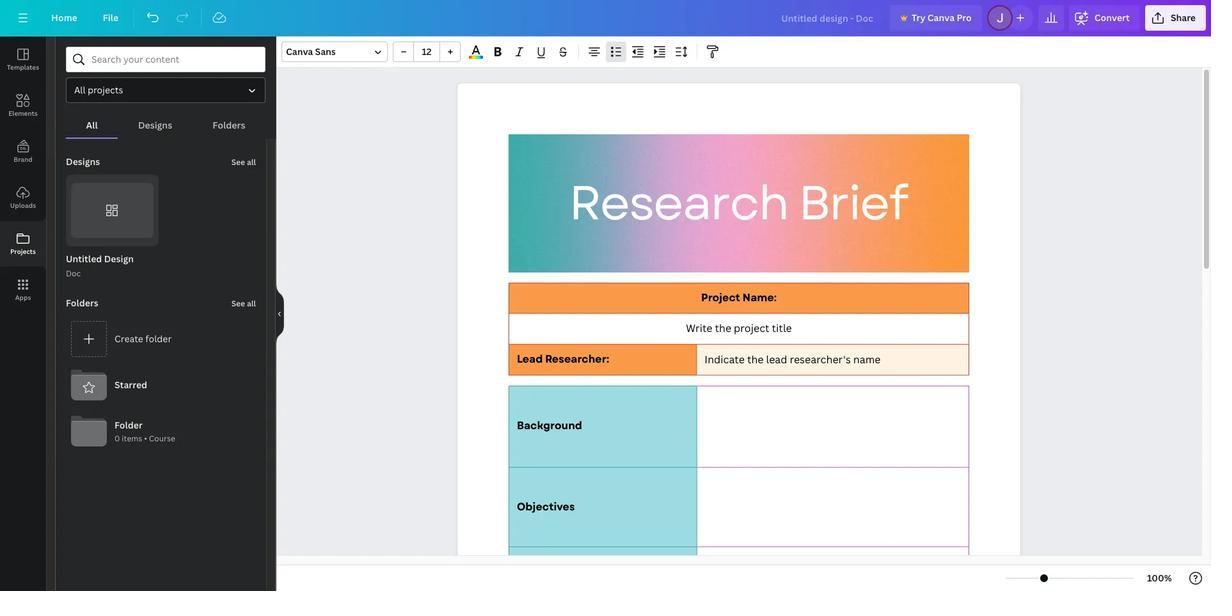 Task type: describe. For each thing, give the bounding box(es) containing it.
canva sans
[[286, 45, 336, 58]]

1 horizontal spatial group
[[393, 42, 461, 62]]

create folder button
[[66, 317, 256, 363]]

share
[[1172, 12, 1197, 24]]

– – number field
[[418, 45, 436, 58]]

brand
[[14, 155, 32, 164]]

starred button
[[66, 363, 256, 409]]

folder
[[146, 333, 172, 345]]

sans
[[315, 45, 336, 58]]

see all button for designs
[[230, 149, 257, 175]]

untitled design group
[[66, 175, 158, 281]]

0 horizontal spatial designs
[[66, 156, 100, 168]]

elements
[[8, 109, 38, 118]]

create
[[115, 333, 143, 345]]

all button
[[66, 113, 118, 138]]

all projects
[[74, 84, 123, 96]]

templates button
[[0, 36, 46, 83]]

apps button
[[0, 267, 46, 313]]

see for folders
[[232, 299, 245, 309]]

folders button
[[193, 113, 266, 138]]

folders inside 'button'
[[213, 119, 245, 131]]

Design title text field
[[772, 5, 885, 31]]

folder 0 items • course
[[115, 419, 175, 444]]

uploads
[[10, 201, 36, 210]]

color range image
[[469, 56, 483, 59]]

brand button
[[0, 129, 46, 175]]

file button
[[93, 5, 129, 31]]

all for all
[[86, 119, 98, 131]]

1 vertical spatial folders
[[66, 297, 98, 309]]

research
[[569, 169, 789, 238]]

see for designs
[[232, 157, 245, 168]]

design
[[104, 253, 134, 265]]

all for folders
[[247, 299, 256, 309]]

designs button
[[118, 113, 193, 138]]

all for designs
[[247, 157, 256, 168]]

home link
[[41, 5, 88, 31]]

file
[[103, 12, 119, 24]]

Search your content search field
[[92, 47, 257, 72]]

starred
[[115, 379, 147, 391]]

convert button
[[1070, 5, 1141, 31]]



Task type: locate. For each thing, give the bounding box(es) containing it.
all down folders 'button'
[[247, 157, 256, 168]]

1 all from the top
[[247, 157, 256, 168]]

1 see all button from the top
[[230, 149, 257, 175]]

designs inside button
[[138, 119, 172, 131]]

see all
[[232, 157, 256, 168], [232, 299, 256, 309]]

home
[[51, 12, 77, 24]]

2 see all button from the top
[[230, 291, 257, 317]]

canva right try
[[928, 12, 955, 24]]

all
[[247, 157, 256, 168], [247, 299, 256, 309]]

see down folders 'button'
[[232, 157, 245, 168]]

see all button for folders
[[230, 291, 257, 317]]

100%
[[1148, 572, 1173, 585]]

course
[[149, 433, 175, 444]]

group left color range image
[[393, 42, 461, 62]]

main menu bar
[[0, 0, 1212, 36]]

1 horizontal spatial designs
[[138, 119, 172, 131]]

0 vertical spatial canva
[[928, 12, 955, 24]]

1 see all from the top
[[232, 157, 256, 168]]

1 vertical spatial all
[[86, 119, 98, 131]]

doc
[[66, 268, 81, 279]]

try
[[912, 12, 926, 24]]

canva left sans
[[286, 45, 313, 58]]

pro
[[957, 12, 972, 24]]

side panel tab list
[[0, 36, 46, 313]]

0 vertical spatial all
[[74, 84, 85, 96]]

folder
[[115, 419, 143, 431]]

2 see from the top
[[232, 299, 245, 309]]

0 vertical spatial all
[[247, 157, 256, 168]]

0 vertical spatial group
[[393, 42, 461, 62]]

see all button left hide image
[[230, 291, 257, 317]]

canva
[[928, 12, 955, 24], [286, 45, 313, 58]]

create folder
[[115, 333, 172, 345]]

1 horizontal spatial canva
[[928, 12, 955, 24]]

1 vertical spatial see
[[232, 299, 245, 309]]

designs
[[138, 119, 172, 131], [66, 156, 100, 168]]

research brief
[[569, 169, 908, 238]]

items
[[122, 433, 142, 444]]

0 vertical spatial see all button
[[230, 149, 257, 175]]

see all button
[[230, 149, 257, 175], [230, 291, 257, 317]]

see all for designs
[[232, 157, 256, 168]]

canva inside 'popup button'
[[286, 45, 313, 58]]

2 see all from the top
[[232, 299, 256, 309]]

0 vertical spatial see
[[232, 157, 245, 168]]

0 vertical spatial folders
[[213, 119, 245, 131]]

untitled
[[66, 253, 102, 265]]

•
[[144, 433, 147, 444]]

0 horizontal spatial group
[[66, 175, 158, 247]]

uploads button
[[0, 175, 46, 221]]

templates
[[7, 63, 39, 72]]

group
[[393, 42, 461, 62], [66, 175, 158, 247]]

hide image
[[276, 283, 284, 345]]

designs down all projects button
[[138, 119, 172, 131]]

see all button down folders 'button'
[[230, 149, 257, 175]]

brief
[[799, 169, 908, 238]]

see
[[232, 157, 245, 168], [232, 299, 245, 309]]

1 vertical spatial see all
[[232, 299, 256, 309]]

1 vertical spatial designs
[[66, 156, 100, 168]]

projects
[[88, 84, 123, 96]]

projects
[[10, 247, 36, 256]]

1 horizontal spatial all
[[86, 119, 98, 131]]

all inside 'button'
[[86, 119, 98, 131]]

folders
[[213, 119, 245, 131], [66, 297, 98, 309]]

all
[[74, 84, 85, 96], [86, 119, 98, 131]]

1 vertical spatial group
[[66, 175, 158, 247]]

1 vertical spatial see all button
[[230, 291, 257, 317]]

Select ownership filter button
[[66, 77, 266, 103]]

all for all projects
[[74, 84, 85, 96]]

1 horizontal spatial folders
[[213, 119, 245, 131]]

1 vertical spatial canva
[[286, 45, 313, 58]]

apps
[[15, 293, 31, 302]]

projects button
[[0, 221, 46, 267]]

see left hide image
[[232, 299, 245, 309]]

all down all projects
[[86, 119, 98, 131]]

1 vertical spatial all
[[247, 299, 256, 309]]

all inside button
[[74, 84, 85, 96]]

see all left hide image
[[232, 299, 256, 309]]

elements button
[[0, 83, 46, 129]]

convert
[[1095, 12, 1131, 24]]

0 vertical spatial designs
[[138, 119, 172, 131]]

try canva pro
[[912, 12, 972, 24]]

0 horizontal spatial folders
[[66, 297, 98, 309]]

untitled design doc
[[66, 253, 134, 279]]

0 horizontal spatial canva
[[286, 45, 313, 58]]

share button
[[1146, 5, 1207, 31]]

0 vertical spatial see all
[[232, 157, 256, 168]]

try canva pro button
[[890, 5, 983, 31]]

100% button
[[1140, 569, 1181, 589]]

canva sans button
[[282, 42, 388, 62]]

0 horizontal spatial all
[[74, 84, 85, 96]]

1 see from the top
[[232, 157, 245, 168]]

all left hide image
[[247, 299, 256, 309]]

Research Brief text field
[[458, 83, 1021, 592]]

see all down folders 'button'
[[232, 157, 256, 168]]

canva inside button
[[928, 12, 955, 24]]

see all for folders
[[232, 299, 256, 309]]

all left projects
[[74, 84, 85, 96]]

0
[[115, 433, 120, 444]]

designs down all 'button'
[[66, 156, 100, 168]]

2 all from the top
[[247, 299, 256, 309]]

group up design on the top
[[66, 175, 158, 247]]



Task type: vqa. For each thing, say whether or not it's contained in the screenshot.
Early
no



